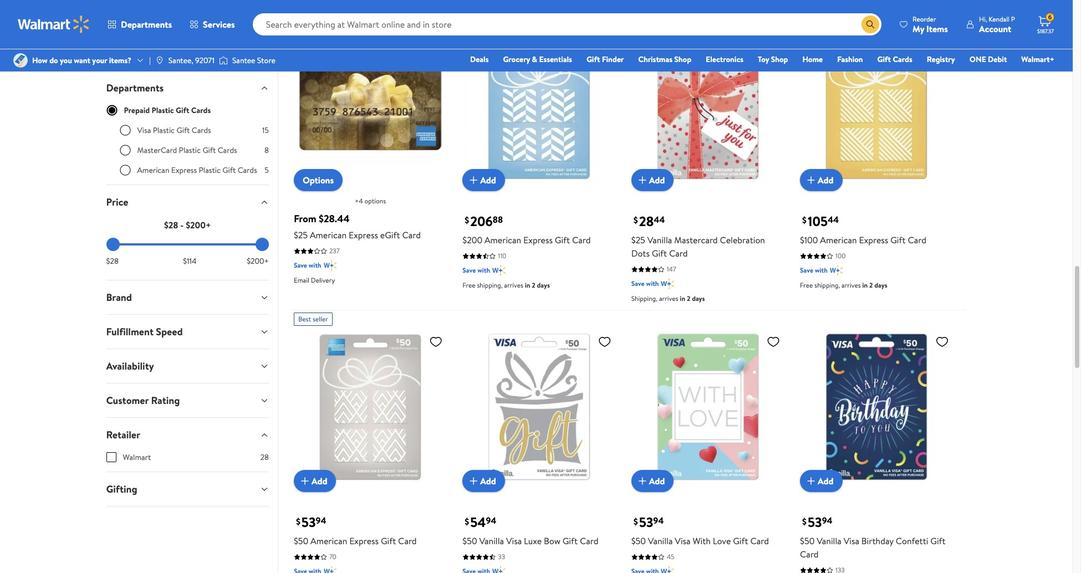 Task type: locate. For each thing, give the bounding box(es) containing it.
0 horizontal spatial $28
[[106, 256, 119, 267]]

best down 'email'
[[298, 315, 311, 324]]

my
[[913, 22, 925, 35]]

save for 28
[[632, 279, 645, 289]]

$28 left -
[[164, 219, 178, 231]]

with for 28
[[647, 279, 659, 289]]

add to cart image for 28
[[636, 174, 650, 187]]

arrives right "shipping,"
[[660, 294, 679, 304]]

1 add to cart image from the left
[[298, 475, 312, 489]]

0 horizontal spatial best seller
[[298, 315, 328, 324]]

1 vertical spatial best
[[298, 315, 311, 324]]

$ inside $ 28 44
[[634, 214, 638, 227]]

cards left 5
[[238, 165, 257, 176]]

save up "shipping,"
[[632, 279, 645, 289]]

$ 53 94
[[296, 513, 327, 532], [634, 513, 664, 532], [803, 513, 833, 532]]

cards up american express plastic gift cards
[[218, 145, 237, 156]]

1 shop from the left
[[675, 54, 692, 65]]

brand
[[106, 291, 132, 305]]

1 horizontal spatial 53
[[640, 513, 654, 532]]

add to cart image for $50 vanilla visa birthday confetti gift card "image"
[[805, 475, 818, 489]]

best for 53
[[298, 315, 311, 324]]

&
[[532, 54, 538, 65]]

services button
[[181, 11, 244, 38]]

$50 american express gift card image
[[294, 331, 447, 484]]

44 inside '$ 105 44'
[[828, 214, 840, 226]]

None radio
[[120, 125, 131, 136], [120, 145, 131, 156], [120, 165, 131, 176], [120, 125, 131, 136], [120, 145, 131, 156], [120, 165, 131, 176]]

best up christmas
[[636, 13, 649, 23]]

2 add to cart image from the left
[[805, 475, 818, 489]]

walmart plus image for 28
[[662, 279, 675, 290]]

0 horizontal spatial shipping,
[[477, 281, 503, 290]]

retailer
[[106, 428, 140, 442]]

walmart plus image down 110
[[493, 265, 506, 276]]

plastic up american express plastic gift cards
[[179, 145, 201, 156]]

Search search field
[[253, 13, 882, 36]]

0 horizontal spatial seller
[[313, 315, 328, 324]]

luxe
[[524, 536, 542, 548]]

add button for the $50 vanilla visa with love gift card image
[[632, 471, 674, 493]]

94 up $50 american express gift card
[[316, 515, 327, 528]]

94 inside $ 54 94
[[486, 515, 497, 528]]

registry link
[[923, 53, 961, 65]]

$50 for $50 vanilla visa with love gift card
[[632, 536, 646, 548]]

vanilla inside $25 vanilla mastercard celebration dots gift card
[[648, 234, 673, 246]]

electronics link
[[701, 53, 749, 65]]

4 94 from the left
[[823, 515, 833, 528]]

1 vertical spatial best seller
[[298, 315, 328, 324]]

44 for 105
[[828, 214, 840, 226]]

206
[[471, 212, 493, 231]]

want
[[74, 55, 90, 66]]

vanilla
[[648, 234, 673, 246], [480, 536, 504, 548], [648, 536, 673, 548], [817, 536, 842, 548]]

3 $ 53 94 from the left
[[803, 513, 833, 532]]

1 horizontal spatial best seller
[[636, 13, 666, 23]]

days down $25 vanilla mastercard celebration dots gift card
[[693, 294, 705, 304]]

save up 'email'
[[294, 261, 307, 270]]

egift
[[380, 229, 400, 241]]

$28 for $28
[[106, 256, 119, 267]]

$ inside $ 54 94
[[465, 516, 470, 528]]

2 right "shipping,"
[[687, 294, 691, 304]]

3 94 from the left
[[654, 515, 664, 528]]

walmart plus image for $50 american express gift card
[[324, 567, 337, 574]]

2 horizontal spatial $ 53 94
[[803, 513, 833, 532]]

free shipping, arrives in 2 days down 100
[[801, 281, 888, 290]]

$50 inside $50 vanilla visa birthday confetti gift card
[[801, 536, 815, 548]]

days for 206
[[537, 281, 550, 290]]

walmart plus image for $50 vanilla visa luxe bow gift card
[[493, 567, 506, 574]]

walmart plus image
[[493, 265, 506, 276], [324, 567, 337, 574], [493, 567, 506, 574], [662, 567, 675, 574]]

hi, kendall p account
[[980, 14, 1016, 35]]

add to cart image for $50 american express gift card image in the left bottom of the page
[[298, 475, 312, 489]]

arrives down 100
[[842, 281, 861, 290]]

grocery & essentials link
[[498, 53, 578, 65]]

grocery
[[503, 54, 531, 65]]

mastercard plastic gift cards
[[137, 145, 237, 156]]

price button
[[97, 185, 278, 219]]

vanilla up 33
[[480, 536, 504, 548]]

1 free shipping, arrives in 2 days from the left
[[463, 281, 550, 290]]

0 horizontal spatial add to cart image
[[298, 475, 312, 489]]

$25
[[294, 229, 308, 241], [632, 234, 646, 246]]

vanilla inside $50 vanilla visa birthday confetti gift card
[[817, 536, 842, 548]]

0 horizontal spatial $200+
[[186, 219, 211, 231]]

add to favorites list, $50 american express gift card image
[[430, 335, 443, 349]]

add to favorites list, $25 american express egift card image
[[430, 34, 443, 48]]

gifting tab
[[97, 473, 278, 507]]

0 horizontal spatial in
[[525, 281, 531, 290]]

1 horizontal spatial 28
[[640, 212, 654, 231]]

vanilla left birthday
[[817, 536, 842, 548]]

1 horizontal spatial $28
[[164, 219, 178, 231]]

cards
[[894, 54, 913, 65], [191, 105, 211, 116], [192, 125, 211, 136], [218, 145, 237, 156], [238, 165, 257, 176]]

shop for christmas shop
[[675, 54, 692, 65]]

44 inside $ 28 44
[[654, 214, 665, 226]]

$ for $50 vanilla visa birthday confetti gift card
[[803, 516, 807, 528]]

express for 53
[[350, 536, 379, 548]]

$ for $50 vanilla visa luxe bow gift card
[[465, 516, 470, 528]]

visa down prepaid
[[137, 125, 151, 136]]

shop for toy shop
[[772, 54, 789, 65]]

in down $100 american express gift card
[[863, 281, 868, 290]]

gift finder
[[587, 54, 624, 65]]

gift inside $50 vanilla visa birthday confetti gift card
[[931, 536, 946, 548]]

94 up $50 vanilla visa luxe bow gift card
[[486, 515, 497, 528]]

$ 53 94 for $50 vanilla visa birthday confetti gift card
[[803, 513, 833, 532]]

walmart plus image down 70
[[324, 567, 337, 574]]

53 for $50 american express gift card
[[302, 513, 316, 532]]

departments button up |
[[99, 11, 181, 38]]

1 horizontal spatial 44
[[828, 214, 840, 226]]

save
[[294, 261, 307, 270], [463, 266, 476, 275], [801, 266, 814, 275], [632, 279, 645, 289]]

cards up mastercard plastic gift cards
[[192, 125, 211, 136]]

shipping, for 105
[[815, 281, 841, 290]]

$28 - $200+
[[164, 219, 211, 231]]

1 horizontal spatial add to cart image
[[805, 475, 818, 489]]

0 horizontal spatial 44
[[654, 214, 665, 226]]

prepaid
[[124, 105, 150, 116]]

2 horizontal spatial 2
[[870, 281, 874, 290]]

$100 american express gift card image
[[801, 29, 954, 183]]

plastic down mastercard plastic gift cards
[[199, 165, 221, 176]]

$50
[[294, 536, 309, 548], [463, 536, 477, 548], [632, 536, 646, 548], [801, 536, 815, 548]]

visa inside prepaid plastic gift cards option group
[[137, 125, 151, 136]]

2 horizontal spatial in
[[863, 281, 868, 290]]

departments button down santee, 92071
[[97, 71, 278, 105]]

0 horizontal spatial  image
[[13, 53, 28, 68]]

$ for $200 american express gift card
[[465, 214, 470, 227]]

add for $50 vanilla visa birthday confetti gift card "image"
[[818, 476, 834, 488]]

add to favorites list, $25 vanilla mastercard celebration dots gift card image
[[767, 34, 781, 48]]

free down $200
[[463, 281, 476, 290]]

departments up prepaid
[[106, 81, 164, 95]]

your
[[92, 55, 107, 66]]

4 $50 from the left
[[801, 536, 815, 548]]

with down $100
[[816, 266, 828, 275]]

0 horizontal spatial 53
[[302, 513, 316, 532]]

$100
[[801, 234, 819, 246]]

 image left how
[[13, 53, 28, 68]]

2 horizontal spatial 53
[[808, 513, 823, 532]]

seller for 53
[[313, 315, 328, 324]]

cards for mastercard plastic gift cards
[[218, 145, 237, 156]]

$ for $50 vanilla visa with love gift card
[[634, 516, 638, 528]]

vanilla for $25 vanilla mastercard celebration dots gift card
[[648, 234, 673, 246]]

94 for $50 vanilla visa luxe bow gift card
[[486, 515, 497, 528]]

you
[[60, 55, 72, 66]]

arrives down 110
[[504, 281, 524, 290]]

2 down $200 american express gift card
[[532, 281, 536, 290]]

best seller up christmas
[[636, 13, 666, 23]]

cards up visa plastic gift cards
[[191, 105, 211, 116]]

save with down $200
[[463, 266, 491, 275]]

gift cards link
[[873, 53, 918, 65]]

walmart plus image up shipping, arrives in 2 days
[[662, 279, 675, 290]]

add to cart image
[[298, 475, 312, 489], [805, 475, 818, 489]]

1 horizontal spatial best
[[636, 13, 649, 23]]

christmas shop
[[639, 54, 692, 65]]

in down $200 american express gift card
[[525, 281, 531, 290]]

 image
[[219, 55, 228, 66]]

$ for $25 vanilla mastercard celebration dots gift card
[[634, 214, 638, 227]]

visa for $50 vanilla visa birthday confetti gift card
[[844, 536, 860, 548]]

1 vertical spatial 28
[[260, 452, 269, 463]]

2 for 206
[[532, 281, 536, 290]]

add button for $50 vanilla visa birthday confetti gift card "image"
[[801, 471, 843, 493]]

1 horizontal spatial seller
[[651, 13, 666, 23]]

1 horizontal spatial $ 53 94
[[634, 513, 664, 532]]

home
[[803, 54, 823, 65]]

1 vertical spatial departments
[[106, 81, 164, 95]]

days down $100 american express gift card
[[875, 281, 888, 290]]

$50 vanilla visa with love gift card image
[[632, 331, 785, 484]]

retailer tab
[[97, 418, 278, 452]]

45
[[667, 553, 675, 562]]

free shipping, arrives in 2 days down 110
[[463, 281, 550, 290]]

plastic
[[152, 105, 174, 116], [153, 125, 175, 136], [179, 145, 201, 156], [199, 165, 221, 176]]

$ 105 44
[[803, 212, 840, 231]]

$50 vanilla visa birthday confetti gift card image
[[801, 331, 954, 484]]

0 horizontal spatial $ 53 94
[[296, 513, 327, 532]]

0 vertical spatial departments
[[121, 18, 172, 31]]

70
[[330, 553, 337, 562]]

walmart plus image down 237
[[324, 260, 337, 271]]

in right "shipping,"
[[680, 294, 686, 304]]

28
[[640, 212, 654, 231], [260, 452, 269, 463]]

$25 american express egift card image
[[294, 29, 447, 183]]

departments button
[[99, 11, 181, 38], [97, 71, 278, 105]]

toy shop
[[758, 54, 789, 65]]

1 horizontal spatial shipping,
[[815, 281, 841, 290]]

$28 for $28 - $200+
[[164, 219, 178, 231]]

walmart plus image for $50 vanilla visa with love gift card
[[662, 567, 675, 574]]

1 horizontal spatial free
[[801, 281, 814, 290]]

santee
[[232, 55, 255, 66]]

$25 up dots
[[632, 234, 646, 246]]

cards for visa plastic gift cards
[[192, 125, 211, 136]]

days
[[537, 281, 550, 290], [875, 281, 888, 290], [693, 294, 705, 304]]

add to favorites list, $100 american express gift card image
[[936, 34, 950, 48]]

mastercard
[[137, 145, 177, 156]]

customer
[[106, 394, 149, 408]]

$25 down from at the left top
[[294, 229, 308, 241]]

save with for 105
[[801, 266, 828, 275]]

vanilla down $ 28 44
[[648, 234, 673, 246]]

add to favorites list, $50 vanilla visa luxe bow gift card image
[[598, 335, 612, 349]]

days down $200 american express gift card
[[537, 281, 550, 290]]

save with
[[294, 261, 322, 270], [463, 266, 491, 275], [801, 266, 828, 275], [632, 279, 659, 289]]

best seller for 53
[[298, 315, 328, 324]]

0 horizontal spatial $25
[[294, 229, 308, 241]]

33
[[498, 553, 506, 562]]

1 horizontal spatial $25
[[632, 234, 646, 246]]

from
[[294, 212, 317, 226]]

1 free from the left
[[463, 281, 476, 290]]

save with down $100
[[801, 266, 828, 275]]

free down $100
[[801, 281, 814, 290]]

1 vertical spatial $28
[[106, 256, 119, 267]]

$ 53 94 for $50 vanilla visa with love gift card
[[634, 513, 664, 532]]

0 horizontal spatial days
[[537, 281, 550, 290]]

seller down delivery
[[313, 315, 328, 324]]

 image for santee, 92071
[[155, 56, 164, 65]]

departments up |
[[121, 18, 172, 31]]

$ for $50 american express gift card
[[296, 516, 301, 528]]

save down $100
[[801, 266, 814, 275]]

3 $50 from the left
[[632, 536, 646, 548]]

arrives
[[504, 281, 524, 290], [842, 281, 861, 290], [660, 294, 679, 304]]

 image right |
[[155, 56, 164, 65]]

3 53 from the left
[[808, 513, 823, 532]]

add for "$200 american express gift card" image
[[481, 174, 497, 186]]

53 for $50 vanilla visa birthday confetti gift card
[[808, 513, 823, 532]]

plastic down "prepaid plastic gift cards"
[[153, 125, 175, 136]]

94 up $50 vanilla visa birthday confetti gift card
[[823, 515, 833, 528]]

1 44 from the left
[[654, 214, 665, 226]]

shop right toy
[[772, 54, 789, 65]]

add for the $50 vanilla visa with love gift card image
[[650, 476, 665, 488]]

1 horizontal spatial  image
[[155, 56, 164, 65]]

visa inside $50 vanilla visa birthday confetti gift card
[[844, 536, 860, 548]]

store
[[257, 55, 276, 66]]

vanilla for $50 vanilla visa luxe bow gift card
[[480, 536, 504, 548]]

vanilla for $50 vanilla visa birthday confetti gift card
[[817, 536, 842, 548]]

add
[[481, 174, 497, 186], [650, 174, 665, 186], [818, 174, 834, 186], [312, 476, 328, 488], [481, 476, 497, 488], [650, 476, 665, 488], [818, 476, 834, 488]]

2 horizontal spatial arrives
[[842, 281, 861, 290]]

add to cart image
[[467, 174, 481, 187], [636, 174, 650, 187], [805, 174, 818, 187], [467, 475, 481, 489], [636, 475, 650, 489]]

options link
[[294, 169, 343, 191]]

2 down $100 american express gift card
[[870, 281, 874, 290]]

$ inside $ 206 88
[[465, 214, 470, 227]]

card inside $25 vanilla mastercard celebration dots gift card
[[670, 247, 688, 260]]

email delivery
[[294, 276, 335, 285]]

1 horizontal spatial walmart plus image
[[662, 279, 675, 290]]

american up 70
[[311, 536, 348, 548]]

add button
[[463, 169, 505, 191], [632, 169, 674, 191], [801, 169, 843, 191], [294, 471, 336, 493], [463, 471, 505, 493], [632, 471, 674, 493], [801, 471, 843, 493]]

one
[[970, 54, 987, 65]]

94 for $50 vanilla visa birthday confetti gift card
[[823, 515, 833, 528]]

2 $50 from the left
[[463, 536, 477, 548]]

toy shop link
[[753, 53, 794, 65]]

celebration
[[720, 234, 766, 246]]

american inside from $28.44 $25 american express egift card
[[310, 229, 347, 241]]

|
[[149, 55, 151, 66]]

1 94 from the left
[[316, 515, 327, 528]]

53
[[302, 513, 316, 532], [640, 513, 654, 532], [808, 513, 823, 532]]

1 horizontal spatial arrives
[[660, 294, 679, 304]]

2 $ 53 94 from the left
[[634, 513, 664, 532]]

0 horizontal spatial 2
[[532, 281, 536, 290]]

$200 american express gift card image
[[463, 29, 616, 183]]

gift inside gift finder link
[[587, 54, 601, 65]]

brand button
[[97, 281, 278, 315]]

8
[[265, 145, 269, 156]]

search icon image
[[867, 20, 876, 29]]

0 horizontal spatial free
[[463, 281, 476, 290]]

save with up "shipping,"
[[632, 279, 659, 289]]

add to favorites list, $50 vanilla visa with love gift card image
[[767, 335, 781, 349]]

love
[[713, 536, 731, 548]]

vanilla up 45
[[648, 536, 673, 548]]

0 vertical spatial $200+
[[186, 219, 211, 231]]

vanilla for $50 vanilla visa with love gift card
[[648, 536, 673, 548]]

seller up christmas
[[651, 13, 666, 23]]

walmart plus image
[[324, 260, 337, 271], [831, 265, 844, 276], [662, 279, 675, 290]]

0 vertical spatial seller
[[651, 13, 666, 23]]

$200 range field
[[106, 244, 269, 246]]

in
[[525, 281, 531, 290], [863, 281, 868, 290], [680, 294, 686, 304]]

american for 53
[[311, 536, 348, 548]]

2 horizontal spatial days
[[875, 281, 888, 290]]

american up 237
[[310, 229, 347, 241]]

0 vertical spatial best
[[636, 13, 649, 23]]

brand tab
[[97, 281, 278, 315]]

american up 110
[[485, 234, 522, 246]]

0 horizontal spatial shop
[[675, 54, 692, 65]]

1 53 from the left
[[302, 513, 316, 532]]

44 up $100 american express gift card
[[828, 214, 840, 226]]

shipping, down 110
[[477, 281, 503, 290]]

customer rating button
[[97, 384, 278, 418]]

2 free shipping, arrives in 2 days from the left
[[801, 281, 888, 290]]

walmart plus image down 45
[[662, 567, 675, 574]]

availability
[[106, 360, 154, 373]]

 image
[[13, 53, 28, 68], [155, 56, 164, 65]]

visa left birthday
[[844, 536, 860, 548]]

$50 vanilla visa with love gift card
[[632, 536, 770, 548]]

$25 inside $25 vanilla mastercard celebration dots gift card
[[632, 234, 646, 246]]

save down $200
[[463, 266, 476, 275]]

debit
[[989, 54, 1008, 65]]

american up 100
[[821, 234, 858, 246]]

0 horizontal spatial arrives
[[504, 281, 524, 290]]

2 shop from the left
[[772, 54, 789, 65]]

with up "shipping,"
[[647, 279, 659, 289]]

visa left with
[[675, 536, 691, 548]]

94 up $50 vanilla visa with love gift card
[[654, 515, 664, 528]]

1 shipping, from the left
[[477, 281, 503, 290]]

$ inside '$ 105 44'
[[803, 214, 807, 227]]

0 vertical spatial $28
[[164, 219, 178, 231]]

shipping, down 100
[[815, 281, 841, 290]]

$ 53 94 for $50 american express gift card
[[296, 513, 327, 532]]

0 vertical spatial best seller
[[636, 13, 666, 23]]

card
[[402, 229, 421, 241], [573, 234, 591, 246], [908, 234, 927, 246], [670, 247, 688, 260], [398, 536, 417, 548], [580, 536, 599, 548], [751, 536, 770, 548], [801, 549, 819, 561]]

toy
[[758, 54, 770, 65]]

visa plastic gift cards
[[137, 125, 211, 136]]

american down mastercard
[[137, 165, 170, 176]]

0 horizontal spatial free shipping, arrives in 2 days
[[463, 281, 550, 290]]

1 $ 53 94 from the left
[[296, 513, 327, 532]]

with down $200
[[478, 266, 491, 275]]

santee,
[[169, 55, 193, 66]]

2 94 from the left
[[486, 515, 497, 528]]

grocery & essentials
[[503, 54, 573, 65]]

walmart plus image down 100
[[831, 265, 844, 276]]

6 $187.37
[[1038, 12, 1055, 35]]

2 shipping, from the left
[[815, 281, 841, 290]]

how
[[32, 55, 48, 66]]

gift inside $25 vanilla mastercard celebration dots gift card
[[652, 247, 668, 260]]

1 vertical spatial $200+
[[247, 256, 269, 267]]

shop right christmas
[[675, 54, 692, 65]]

best seller down email delivery
[[298, 315, 328, 324]]

electronics
[[706, 54, 744, 65]]

None checkbox
[[106, 453, 116, 463]]

christmas
[[639, 54, 673, 65]]

2 53 from the left
[[640, 513, 654, 532]]

express
[[171, 165, 197, 176], [349, 229, 378, 241], [524, 234, 553, 246], [860, 234, 889, 246], [350, 536, 379, 548]]

110
[[498, 251, 507, 261]]

add for $50 vanilla visa luxe bow gift card image
[[481, 476, 497, 488]]

44 up $25 vanilla mastercard celebration dots gift card
[[654, 214, 665, 226]]

2 44 from the left
[[828, 214, 840, 226]]

1 vertical spatial seller
[[313, 315, 328, 324]]

shop inside 'link'
[[675, 54, 692, 65]]

0 horizontal spatial best
[[298, 315, 311, 324]]

plastic up visa plastic gift cards
[[152, 105, 174, 116]]

visa left luxe
[[506, 536, 522, 548]]

1 $50 from the left
[[294, 536, 309, 548]]

53 for $50 vanilla visa with love gift card
[[640, 513, 654, 532]]

birthday
[[862, 536, 894, 548]]

1 horizontal spatial shop
[[772, 54, 789, 65]]

with
[[693, 536, 711, 548]]

walmart plus image down 33
[[493, 567, 506, 574]]

departments tab
[[97, 71, 278, 105]]

2 free from the left
[[801, 281, 814, 290]]

2 horizontal spatial walmart plus image
[[831, 265, 844, 276]]

$100 american express gift card
[[801, 234, 927, 246]]

$28 up brand
[[106, 256, 119, 267]]

walmart+
[[1022, 54, 1055, 65]]

1 horizontal spatial free shipping, arrives in 2 days
[[801, 281, 888, 290]]

$50 for $50 vanilla visa luxe bow gift card
[[463, 536, 477, 548]]

visa
[[137, 125, 151, 136], [506, 536, 522, 548], [675, 536, 691, 548], [844, 536, 860, 548]]



Task type: describe. For each thing, give the bounding box(es) containing it.
items?
[[109, 55, 132, 66]]

american for 206
[[485, 234, 522, 246]]

add for the $100 american express gift card image
[[818, 174, 834, 186]]

bow
[[544, 536, 561, 548]]

mastercard
[[675, 234, 718, 246]]

free shipping, arrives in 2 days for 105
[[801, 281, 888, 290]]

walmart
[[123, 452, 151, 463]]

add to favorites list, $50 vanilla visa birthday confetti gift card image
[[936, 335, 950, 349]]

1 horizontal spatial days
[[693, 294, 705, 304]]

0 vertical spatial 28
[[640, 212, 654, 231]]

seller for 28
[[651, 13, 666, 23]]

options
[[365, 196, 386, 206]]

$50 vanilla visa birthday confetti gift card
[[801, 536, 946, 561]]

save with for 28
[[632, 279, 659, 289]]

54
[[471, 513, 486, 532]]

15
[[262, 125, 269, 136]]

gift finder link
[[582, 53, 629, 65]]

price tab
[[97, 185, 278, 219]]

arrives for 105
[[842, 281, 861, 290]]

email
[[294, 276, 310, 285]]

santee, 92071
[[169, 55, 215, 66]]

add to cart image for 206
[[467, 174, 481, 187]]

plastic for prepaid
[[152, 105, 174, 116]]

gifting button
[[97, 473, 278, 507]]

$50 vanilla visa luxe bow gift card image
[[463, 331, 616, 484]]

express inside prepaid plastic gift cards option group
[[171, 165, 197, 176]]

visa for $50 vanilla visa luxe bow gift card
[[506, 536, 522, 548]]

add button for the $100 american express gift card image
[[801, 169, 843, 191]]

$ 54 94
[[465, 513, 497, 532]]

american inside prepaid plastic gift cards option group
[[137, 165, 170, 176]]

services
[[203, 18, 235, 31]]

cards for prepaid plastic gift cards
[[191, 105, 211, 116]]

add button for $25 vanilla mastercard celebration dots gift card image
[[632, 169, 674, 191]]

departments inside tab
[[106, 81, 164, 95]]

$50 for $50 american express gift card
[[294, 536, 309, 548]]

one debit
[[970, 54, 1008, 65]]

days for 105
[[875, 281, 888, 290]]

christmas shop link
[[634, 53, 697, 65]]

add button for $50 vanilla visa luxe bow gift card image
[[463, 471, 505, 493]]

gift inside gift cards link
[[878, 54, 892, 65]]

save for 105
[[801, 266, 814, 275]]

in for 206
[[525, 281, 531, 290]]

account
[[980, 22, 1012, 35]]

$114
[[183, 256, 197, 267]]

$200
[[463, 234, 483, 246]]

express for 105
[[860, 234, 889, 246]]

fulfillment speed tab
[[97, 315, 278, 349]]

2 for 105
[[870, 281, 874, 290]]

price
[[106, 195, 128, 209]]

walmart plus image for $200 american express gift card
[[493, 265, 506, 276]]

retailer button
[[97, 418, 278, 452]]

add to cart image for 105
[[805, 174, 818, 187]]

94 for $50 american express gift card
[[316, 515, 327, 528]]

availability tab
[[97, 350, 278, 383]]

card inside from $28.44 $25 american express egift card
[[402, 229, 421, 241]]

$50 for $50 vanilla visa birthday confetti gift card
[[801, 536, 815, 548]]

add button for "$200 american express gift card" image
[[463, 169, 505, 191]]

105
[[808, 212, 828, 231]]

deals link
[[466, 53, 494, 65]]

free shipping, arrives in 2 days for 206
[[463, 281, 550, 290]]

registry
[[928, 54, 956, 65]]

save with up 'email'
[[294, 261, 322, 270]]

prepaid plastic gift cards
[[124, 105, 211, 116]]

gift cards
[[878, 54, 913, 65]]

prepaid plastic gift cards option group
[[120, 125, 269, 185]]

free for 206
[[463, 281, 476, 290]]

$50 american express gift card
[[294, 536, 417, 548]]

Prepaid Plastic Gift Cards radio
[[106, 105, 117, 116]]

shipping,
[[632, 294, 658, 304]]

1 vertical spatial departments button
[[97, 71, 278, 105]]

147
[[667, 265, 677, 274]]

0 vertical spatial departments button
[[99, 11, 181, 38]]

plastic for visa
[[153, 125, 175, 136]]

save for 206
[[463, 266, 476, 275]]

6
[[1049, 12, 1053, 22]]

kendall
[[990, 14, 1010, 24]]

dots
[[632, 247, 650, 260]]

88
[[493, 214, 503, 226]]

options
[[303, 174, 334, 186]]

express for 206
[[524, 234, 553, 246]]

fashion link
[[833, 53, 869, 65]]

$25 inside from $28.44 $25 american express egift card
[[294, 229, 308, 241]]

plastic for mastercard
[[179, 145, 201, 156]]

-
[[181, 219, 184, 231]]

walmart plus image for 105
[[831, 265, 844, 276]]

fulfillment speed button
[[97, 315, 278, 349]]

american for 105
[[821, 234, 858, 246]]

add for $25 vanilla mastercard celebration dots gift card image
[[650, 174, 665, 186]]

shipping, arrives in 2 days
[[632, 294, 705, 304]]

best seller for 28
[[636, 13, 666, 23]]

0 horizontal spatial 28
[[260, 452, 269, 463]]

fulfillment speed
[[106, 325, 183, 339]]

+4
[[355, 196, 363, 206]]

$25 vanilla mastercard celebration dots gift card image
[[632, 29, 785, 183]]

express inside from $28.44 $25 american express egift card
[[349, 229, 378, 241]]

 image for how do you want your items?
[[13, 53, 28, 68]]

deals
[[470, 54, 489, 65]]

$200 american express gift card
[[463, 234, 591, 246]]

walmart image
[[18, 16, 90, 33]]

free for 105
[[801, 281, 814, 290]]

walmart+ link
[[1017, 53, 1060, 65]]

44 for 28
[[654, 214, 665, 226]]

reorder my items
[[913, 14, 949, 35]]

92071
[[195, 55, 215, 66]]

essentials
[[540, 54, 573, 65]]

with for 105
[[816, 266, 828, 275]]

rating
[[151, 394, 180, 408]]

speed
[[156, 325, 183, 339]]

in for 105
[[863, 281, 868, 290]]

94 for $50 vanilla visa with love gift card
[[654, 515, 664, 528]]

card inside $50 vanilla visa birthday confetti gift card
[[801, 549, 819, 561]]

$ 206 88
[[465, 212, 503, 231]]

customer rating
[[106, 394, 180, 408]]

with for 206
[[478, 266, 491, 275]]

+4 options
[[355, 196, 386, 206]]

Walmart Site-Wide search field
[[253, 13, 882, 36]]

visa for $50 vanilla visa with love gift card
[[675, 536, 691, 548]]

1 horizontal spatial in
[[680, 294, 686, 304]]

$25 vanilla mastercard celebration dots gift card
[[632, 234, 766, 260]]

1 horizontal spatial $200+
[[247, 256, 269, 267]]

reorder
[[913, 14, 937, 24]]

$ 28 44
[[634, 212, 665, 231]]

100
[[836, 251, 846, 261]]

$28 range field
[[106, 244, 269, 246]]

shipping, for 206
[[477, 281, 503, 290]]

confetti
[[896, 536, 929, 548]]

0 horizontal spatial walmart plus image
[[324, 260, 337, 271]]

1 horizontal spatial 2
[[687, 294, 691, 304]]

cards left registry
[[894, 54, 913, 65]]

american express plastic gift cards
[[137, 165, 257, 176]]

237
[[330, 246, 340, 256]]

$ for $100 american express gift card
[[803, 214, 807, 227]]

add button for $50 american express gift card image in the left bottom of the page
[[294, 471, 336, 493]]

hi,
[[980, 14, 988, 24]]

best for 28
[[636, 13, 649, 23]]

add to favorites list, $200 american express gift card image
[[598, 34, 612, 48]]

add for $50 american express gift card image in the left bottom of the page
[[312, 476, 328, 488]]

arrives for 206
[[504, 281, 524, 290]]

fulfillment
[[106, 325, 154, 339]]

p
[[1012, 14, 1016, 24]]

with up email delivery
[[309, 261, 322, 270]]

$50 vanilla visa luxe bow gift card
[[463, 536, 599, 548]]

save with for 206
[[463, 266, 491, 275]]

$187.37
[[1038, 27, 1055, 35]]

items
[[927, 22, 949, 35]]

customer rating tab
[[97, 384, 278, 418]]

how do you want your items?
[[32, 55, 132, 66]]



Task type: vqa. For each thing, say whether or not it's contained in the screenshot.


